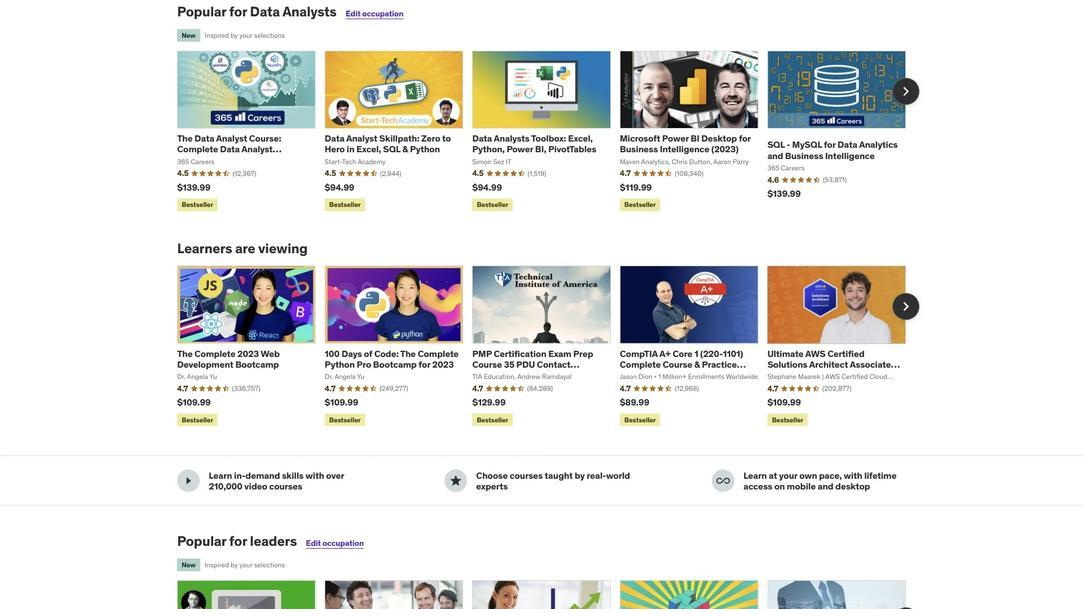 Task type: vqa. For each thing, say whether or not it's contained in the screenshot.
Notifications icon at the right top of the page
no



Task type: locate. For each thing, give the bounding box(es) containing it.
by left real-
[[575, 470, 585, 481]]

1 horizontal spatial intelligence
[[826, 150, 875, 161]]

1 horizontal spatial with
[[844, 470, 863, 481]]

0 vertical spatial exam
[[549, 348, 572, 359]]

courses right video
[[269, 481, 302, 492]]

2 carousel element from the top
[[177, 266, 920, 429]]

your right at
[[779, 470, 798, 481]]

2 new from the top
[[182, 561, 196, 569]]

1 vertical spatial analysts
[[494, 133, 530, 144]]

0 horizontal spatial sql
[[383, 143, 401, 155]]

1 vertical spatial and
[[818, 481, 834, 492]]

medium image left "experts"
[[449, 475, 463, 488]]

& left (220-
[[695, 359, 700, 370]]

excel, right in
[[357, 143, 381, 155]]

edit occupation button for popular for data analysts
[[346, 9, 404, 19]]

pmp certification exam prep course 35 pdu contact hours/pdu link
[[473, 348, 593, 381]]

0 horizontal spatial bootcamp
[[177, 154, 221, 166]]

2 selections from the top
[[254, 561, 285, 570]]

excel, inside the data analysts toolbox: excel, python, power bi, pivottables
[[568, 133, 593, 144]]

1 selections from the top
[[254, 31, 285, 40]]

and
[[768, 150, 784, 161], [818, 481, 834, 492]]

learn inside learn in-demand skills with over 210,000 video courses
[[209, 470, 232, 481]]

python
[[410, 143, 440, 155], [325, 359, 355, 370]]

2023
[[238, 348, 259, 359], [432, 359, 454, 370]]

data inside data analyst skillpath: zero to hero in excel, sql & python
[[325, 133, 345, 144]]

2 horizontal spatial bootcamp
[[373, 359, 417, 370]]

1 vertical spatial occupation
[[323, 539, 364, 549]]

0 horizontal spatial edit
[[306, 539, 321, 549]]

popular
[[177, 3, 226, 20], [177, 533, 226, 550]]

learn inside "learn at your own pace, with lifetime access on mobile and desktop"
[[744, 470, 767, 481]]

learn left in-
[[209, 470, 232, 481]]

1 horizontal spatial courses
[[510, 470, 543, 481]]

1 vertical spatial popular
[[177, 533, 226, 550]]

0 vertical spatial inspired by your selections
[[205, 31, 285, 40]]

1 horizontal spatial learn
[[744, 470, 767, 481]]

& left zero
[[403, 143, 408, 155]]

core
[[673, 348, 693, 359]]

selections for data
[[254, 31, 285, 40]]

inspired by your selections
[[205, 31, 285, 40], [205, 561, 285, 570]]

course left 1
[[663, 359, 693, 370]]

1 horizontal spatial analysts
[[494, 133, 530, 144]]

1 course from the left
[[473, 359, 502, 370]]

1 horizontal spatial bootcamp
[[235, 359, 279, 370]]

exam inside pmp certification exam prep course 35 pdu contact hours/pdu
[[549, 348, 572, 359]]

new for popular for data analysts
[[182, 31, 196, 39]]

power inside microsoft power bi desktop for business intelligence (2023)
[[663, 133, 689, 144]]

exam
[[549, 348, 572, 359], [620, 370, 643, 381]]

0 vertical spatial selections
[[254, 31, 285, 40]]

days
[[342, 348, 362, 359]]

inspired by your selections down the popular for leaders
[[205, 561, 285, 570]]

selections
[[254, 31, 285, 40], [254, 561, 285, 570]]

the inside 100 days of code: the complete python pro bootcamp for 2023
[[400, 348, 416, 359]]

course inside "comptia a+ core 1 (220-1101) complete course & practice exam"
[[663, 359, 693, 370]]

power left bi,
[[507, 143, 533, 155]]

data inside the data analysts toolbox: excel, python, power bi, pivottables
[[473, 133, 492, 144]]

1 horizontal spatial medium image
[[449, 475, 463, 488]]

skills
[[282, 470, 304, 481]]

selections down popular for data analysts
[[254, 31, 285, 40]]

0 vertical spatial edit
[[346, 9, 361, 19]]

2 learn from the left
[[744, 470, 767, 481]]

edit occupation button
[[346, 9, 404, 19], [306, 539, 364, 549]]

intelligence inside 'sql - mysql for data analytics and business intelligence'
[[826, 150, 875, 161]]

0 horizontal spatial analysts
[[283, 3, 337, 20]]

carousel element containing the data analyst course: complete data analyst bootcamp
[[177, 51, 920, 214]]

with left over
[[306, 470, 324, 481]]

0 horizontal spatial python
[[325, 359, 355, 370]]

medium image
[[182, 475, 195, 488], [449, 475, 463, 488]]

ultimate
[[768, 348, 804, 359]]

python left pro
[[325, 359, 355, 370]]

your
[[240, 31, 253, 40], [779, 470, 798, 481], [240, 561, 253, 570]]

by for data
[[231, 31, 238, 40]]

1 vertical spatial selections
[[254, 561, 285, 570]]

1 vertical spatial edit occupation
[[306, 539, 364, 549]]

microsoft power bi desktop for business intelligence (2023)
[[620, 133, 751, 155]]

demand
[[246, 470, 280, 481]]

data analyst skillpath: zero to hero in excel, sql & python
[[325, 133, 451, 155]]

2 medium image from the left
[[449, 475, 463, 488]]

by down popular for data analysts
[[231, 31, 238, 40]]

new for popular for leaders
[[182, 561, 196, 569]]

1 horizontal spatial edit
[[346, 9, 361, 19]]

edit occupation for popular for data analysts
[[346, 9, 404, 19]]

1 with from the left
[[306, 470, 324, 481]]

pivottables
[[549, 143, 597, 155]]

occupation
[[362, 9, 404, 19], [323, 539, 364, 549]]

access
[[744, 481, 773, 492]]

and right own
[[818, 481, 834, 492]]

inspired down the popular for leaders
[[205, 561, 229, 570]]

0 vertical spatial by
[[231, 31, 238, 40]]

1 horizontal spatial power
[[663, 133, 689, 144]]

your down popular for data analysts
[[240, 31, 253, 40]]

the
[[177, 133, 193, 144], [177, 348, 193, 359], [400, 348, 416, 359]]

intelligence right mysql
[[826, 150, 875, 161]]

with
[[306, 470, 324, 481], [844, 470, 863, 481]]

1 horizontal spatial &
[[695, 359, 700, 370]]

0 vertical spatial next image
[[897, 82, 915, 100]]

course
[[473, 359, 502, 370], [663, 359, 693, 370]]

2 inspired from the top
[[205, 561, 229, 570]]

2 next image from the top
[[897, 298, 915, 316]]

-
[[787, 139, 791, 151]]

1 vertical spatial carousel element
[[177, 266, 920, 429]]

sql left zero
[[383, 143, 401, 155]]

by down the popular for leaders
[[231, 561, 238, 570]]

inspired for leaders
[[205, 561, 229, 570]]

1 horizontal spatial business
[[786, 150, 824, 161]]

1 horizontal spatial python
[[410, 143, 440, 155]]

0 horizontal spatial learn
[[209, 470, 232, 481]]

0 horizontal spatial and
[[768, 150, 784, 161]]

carousel element
[[177, 51, 920, 214], [177, 266, 920, 429]]

your down the popular for leaders
[[240, 561, 253, 570]]

learn left at
[[744, 470, 767, 481]]

microsoft power bi desktop for business intelligence (2023) link
[[620, 133, 751, 155]]

complete
[[177, 143, 218, 155], [195, 348, 236, 359], [418, 348, 459, 359], [620, 359, 661, 370]]

a+
[[660, 348, 671, 359]]

2023 left web
[[238, 348, 259, 359]]

popular for popular for data analysts
[[177, 3, 226, 20]]

1 horizontal spatial exam
[[620, 370, 643, 381]]

0 horizontal spatial exam
[[549, 348, 572, 359]]

0 horizontal spatial excel,
[[357, 143, 381, 155]]

sql
[[768, 139, 785, 151], [383, 143, 401, 155]]

learn in-demand skills with over 210,000 video courses
[[209, 470, 344, 492]]

(2023)
[[712, 143, 739, 155]]

2 popular from the top
[[177, 533, 226, 550]]

medium image left 210,000
[[182, 475, 195, 488]]

complete inside "comptia a+ core 1 (220-1101) complete course & practice exam"
[[620, 359, 661, 370]]

the inside the data analyst course: complete data analyst bootcamp
[[177, 133, 193, 144]]

1 vertical spatial your
[[779, 470, 798, 481]]

selections down leaders
[[254, 561, 285, 570]]

occupation for popular for leaders
[[323, 539, 364, 549]]

sql inside data analyst skillpath: zero to hero in excel, sql & python
[[383, 143, 401, 155]]

0 vertical spatial python
[[410, 143, 440, 155]]

0 vertical spatial &
[[403, 143, 408, 155]]

&
[[403, 143, 408, 155], [695, 359, 700, 370]]

exam left prep
[[549, 348, 572, 359]]

0 vertical spatial new
[[182, 31, 196, 39]]

1 horizontal spatial and
[[818, 481, 834, 492]]

by for leaders
[[231, 561, 238, 570]]

edit occupation
[[346, 9, 404, 19], [306, 539, 364, 549]]

in-
[[234, 470, 246, 481]]

edit for popular for leaders
[[306, 539, 321, 549]]

bootcamp inside 100 days of code: the complete python pro bootcamp for 2023
[[373, 359, 417, 370]]

power left bi
[[663, 133, 689, 144]]

excel,
[[568, 133, 593, 144], [357, 143, 381, 155]]

learn
[[209, 470, 232, 481], [744, 470, 767, 481]]

your for data
[[240, 31, 253, 40]]

1 learn from the left
[[209, 470, 232, 481]]

pace,
[[819, 470, 842, 481]]

the data analyst course: complete data analyst bootcamp link
[[177, 133, 282, 166]]

0 vertical spatial and
[[768, 150, 784, 161]]

the complete 2023 web development bootcamp
[[177, 348, 280, 370]]

1 vertical spatial inspired by your selections
[[205, 561, 285, 570]]

hours/pdu
[[473, 370, 521, 381]]

1 horizontal spatial sql
[[768, 139, 785, 151]]

2023 left the pmp
[[432, 359, 454, 370]]

your inside "learn at your own pace, with lifetime access on mobile and desktop"
[[779, 470, 798, 481]]

0 horizontal spatial 2023
[[238, 348, 259, 359]]

1 horizontal spatial excel,
[[568, 133, 593, 144]]

2 course from the left
[[663, 359, 693, 370]]

with inside learn in-demand skills with over 210,000 video courses
[[306, 470, 324, 481]]

0 horizontal spatial &
[[403, 143, 408, 155]]

sql left - at the top of page
[[768, 139, 785, 151]]

0 horizontal spatial with
[[306, 470, 324, 481]]

and left - at the top of page
[[768, 150, 784, 161]]

power inside the data analysts toolbox: excel, python, power bi, pivottables
[[507, 143, 533, 155]]

1 horizontal spatial 2023
[[432, 359, 454, 370]]

0 vertical spatial carousel element
[[177, 51, 920, 214]]

edit occupation for popular for leaders
[[306, 539, 364, 549]]

1 medium image from the left
[[182, 475, 195, 488]]

1 vertical spatial new
[[182, 561, 196, 569]]

next image
[[897, 82, 915, 100], [897, 298, 915, 316]]

mobile
[[787, 481, 816, 492]]

sql - mysql for data analytics and business intelligence
[[768, 139, 898, 161]]

the inside the complete 2023 web development bootcamp
[[177, 348, 193, 359]]

1 vertical spatial next image
[[897, 298, 915, 316]]

excel, right the toolbox:
[[568, 133, 593, 144]]

by
[[231, 31, 238, 40], [575, 470, 585, 481], [231, 561, 238, 570]]

0 horizontal spatial business
[[620, 143, 658, 155]]

2 vertical spatial your
[[240, 561, 253, 570]]

inspired by your selections for leaders
[[205, 561, 285, 570]]

1 vertical spatial edit occupation button
[[306, 539, 364, 549]]

complete inside the complete 2023 web development bootcamp
[[195, 348, 236, 359]]

1 next image from the top
[[897, 82, 915, 100]]

pmp
[[473, 348, 492, 359]]

0 vertical spatial occupation
[[362, 9, 404, 19]]

0 horizontal spatial medium image
[[182, 475, 195, 488]]

2 vertical spatial by
[[231, 561, 238, 570]]

exam down comptia
[[620, 370, 643, 381]]

& inside "comptia a+ core 1 (220-1101) complete course & practice exam"
[[695, 359, 700, 370]]

1 inspired from the top
[[205, 31, 229, 40]]

intelligence left (2023)
[[660, 143, 710, 155]]

100 days of code: the complete python pro bootcamp for 2023
[[325, 348, 459, 370]]

2 with from the left
[[844, 470, 863, 481]]

data analysts toolbox: excel, python, power bi, pivottables link
[[473, 133, 597, 155]]

1 vertical spatial inspired
[[205, 561, 229, 570]]

medium image for choose
[[449, 475, 463, 488]]

inspired down popular for data analysts
[[205, 31, 229, 40]]

pmp certification exam prep course 35 pdu contact hours/pdu
[[473, 348, 593, 381]]

2 inspired by your selections from the top
[[205, 561, 285, 570]]

1 new from the top
[[182, 31, 196, 39]]

business
[[620, 143, 658, 155], [786, 150, 824, 161]]

course left 35
[[473, 359, 502, 370]]

exam inside "comptia a+ core 1 (220-1101) complete course & practice exam"
[[620, 370, 643, 381]]

1 vertical spatial exam
[[620, 370, 643, 381]]

the for development
[[177, 348, 193, 359]]

1 vertical spatial &
[[695, 359, 700, 370]]

the for complete
[[177, 133, 193, 144]]

0 vertical spatial edit occupation button
[[346, 9, 404, 19]]

comptia a+ core 1 (220-1101) complete course & practice exam link
[[620, 348, 746, 381]]

0 horizontal spatial intelligence
[[660, 143, 710, 155]]

0 vertical spatial your
[[240, 31, 253, 40]]

and inside "learn at your own pace, with lifetime access on mobile and desktop"
[[818, 481, 834, 492]]

0 vertical spatial popular
[[177, 3, 226, 20]]

next image for sql - mysql for data analytics and business intelligence
[[897, 82, 915, 100]]

pro
[[357, 359, 371, 370]]

1 popular from the top
[[177, 3, 226, 20]]

1 vertical spatial by
[[575, 470, 585, 481]]

courses left taught
[[510, 470, 543, 481]]

1 vertical spatial python
[[325, 359, 355, 370]]

1 vertical spatial edit
[[306, 539, 321, 549]]

for inside microsoft power bi desktop for business intelligence (2023)
[[739, 133, 751, 144]]

0 horizontal spatial courses
[[269, 481, 302, 492]]

python left to
[[410, 143, 440, 155]]

experts
[[476, 481, 508, 492]]

inspired
[[205, 31, 229, 40], [205, 561, 229, 570]]

0 horizontal spatial course
[[473, 359, 502, 370]]

analysts
[[283, 3, 337, 20], [494, 133, 530, 144]]

zero
[[422, 133, 441, 144]]

data inside 'sql - mysql for data analytics and business intelligence'
[[838, 139, 858, 151]]

inspired by your selections down popular for data analysts
[[205, 31, 285, 40]]

new
[[182, 31, 196, 39], [182, 561, 196, 569]]

0 vertical spatial edit occupation
[[346, 9, 404, 19]]

medium image
[[717, 475, 730, 488]]

0 horizontal spatial power
[[507, 143, 533, 155]]

1 inspired by your selections from the top
[[205, 31, 285, 40]]

100 days of code: the complete python pro bootcamp for 2023 link
[[325, 348, 459, 370]]

aws
[[806, 348, 826, 359]]

power
[[663, 133, 689, 144], [507, 143, 533, 155]]

1 carousel element from the top
[[177, 51, 920, 214]]

1 horizontal spatial course
[[663, 359, 693, 370]]

for
[[229, 3, 247, 20], [739, 133, 751, 144], [824, 139, 836, 151], [419, 359, 431, 370], [229, 533, 247, 550]]

with right pace,
[[844, 470, 863, 481]]

microsoft
[[620, 133, 661, 144]]

courses inside "choose courses taught by real-world experts"
[[510, 470, 543, 481]]

0 vertical spatial inspired
[[205, 31, 229, 40]]

choose courses taught by real-world experts
[[476, 470, 630, 492]]



Task type: describe. For each thing, give the bounding box(es) containing it.
intelligence inside microsoft power bi desktop for business intelligence (2023)
[[660, 143, 710, 155]]

own
[[800, 470, 818, 481]]

popular for popular for leaders
[[177, 533, 226, 550]]

bi
[[691, 133, 700, 144]]

viewing
[[258, 240, 308, 257]]

for inside 100 days of code: the complete python pro bootcamp for 2023
[[419, 359, 431, 370]]

sql - mysql for data analytics and business intelligence link
[[768, 139, 898, 161]]

toolbox:
[[531, 133, 566, 144]]

data analyst skillpath: zero to hero in excel, sql & python link
[[325, 133, 451, 155]]

occupation for popular for data analysts
[[362, 9, 404, 19]]

certified
[[828, 348, 865, 359]]

leaders
[[250, 533, 297, 550]]

popular for leaders
[[177, 533, 297, 550]]

contact
[[537, 359, 571, 370]]

python inside 100 days of code: the complete python pro bootcamp for 2023
[[325, 359, 355, 370]]

at
[[769, 470, 778, 481]]

inspired for data
[[205, 31, 229, 40]]

on
[[775, 481, 785, 492]]

2023 inside 100 days of code: the complete python pro bootcamp for 2023
[[432, 359, 454, 370]]

bootcamp inside the data analyst course: complete data analyst bootcamp
[[177, 154, 221, 166]]

hero
[[325, 143, 345, 155]]

world
[[606, 470, 630, 481]]

the data analyst course: complete data analyst bootcamp
[[177, 133, 281, 166]]

your for leaders
[[240, 561, 253, 570]]

saa-
[[768, 370, 789, 381]]

lifetime
[[865, 470, 897, 481]]

ultimate aws certified solutions architect associate saa-c03
[[768, 348, 891, 381]]

1
[[695, 348, 699, 359]]

business inside 'sql - mysql for data analytics and business intelligence'
[[786, 150, 824, 161]]

edit occupation button for popular for leaders
[[306, 539, 364, 549]]

business inside microsoft power bi desktop for business intelligence (2023)
[[620, 143, 658, 155]]

analysts inside the data analysts toolbox: excel, python, power bi, pivottables
[[494, 133, 530, 144]]

of
[[364, 348, 373, 359]]

course inside pmp certification exam prep course 35 pdu contact hours/pdu
[[473, 359, 502, 370]]

python inside data analyst skillpath: zero to hero in excel, sql & python
[[410, 143, 440, 155]]

to
[[442, 133, 451, 144]]

inspired by your selections for data
[[205, 31, 285, 40]]

and inside 'sql - mysql for data analytics and business intelligence'
[[768, 150, 784, 161]]

next image for ultimate aws certified solutions architect associate saa-c03
[[897, 298, 915, 316]]

are
[[235, 240, 255, 257]]

skillpath:
[[379, 133, 420, 144]]

taught
[[545, 470, 573, 481]]

100
[[325, 348, 340, 359]]

desktop
[[836, 481, 871, 492]]

video
[[244, 481, 267, 492]]

real-
[[587, 470, 606, 481]]

35
[[504, 359, 515, 370]]

edit for popular for data analysts
[[346, 9, 361, 19]]

popular for data analysts
[[177, 3, 337, 20]]

analytics
[[860, 139, 898, 151]]

python,
[[473, 143, 505, 155]]

desktop
[[702, 133, 737, 144]]

associate
[[850, 359, 891, 370]]

course:
[[249, 133, 281, 144]]

development
[[177, 359, 234, 370]]

pdu
[[517, 359, 535, 370]]

sql inside 'sql - mysql for data analytics and business intelligence'
[[768, 139, 785, 151]]

learners are viewing
[[177, 240, 308, 257]]

comptia
[[620, 348, 658, 359]]

(220-
[[701, 348, 723, 359]]

bootcamp inside the complete 2023 web development bootcamp
[[235, 359, 279, 370]]

courses inside learn in-demand skills with over 210,000 video courses
[[269, 481, 302, 492]]

selections for leaders
[[254, 561, 285, 570]]

learners
[[177, 240, 232, 257]]

web
[[261, 348, 280, 359]]

data analysts toolbox: excel, python, power bi, pivottables
[[473, 133, 597, 155]]

bi,
[[535, 143, 547, 155]]

comptia a+ core 1 (220-1101) complete course & practice exam
[[620, 348, 743, 381]]

ultimate aws certified solutions architect associate saa-c03 link
[[768, 348, 900, 381]]

with inside "learn at your own pace, with lifetime access on mobile and desktop"
[[844, 470, 863, 481]]

analyst inside data analyst skillpath: zero to hero in excel, sql & python
[[346, 133, 378, 144]]

c03
[[789, 370, 806, 381]]

1101)
[[723, 348, 743, 359]]

complete inside 100 days of code: the complete python pro bootcamp for 2023
[[418, 348, 459, 359]]

excel, inside data analyst skillpath: zero to hero in excel, sql & python
[[357, 143, 381, 155]]

practice
[[702, 359, 737, 370]]

mysql
[[793, 139, 822, 151]]

code:
[[374, 348, 399, 359]]

over
[[326, 470, 344, 481]]

for inside 'sql - mysql for data analytics and business intelligence'
[[824, 139, 836, 151]]

complete inside the data analyst course: complete data analyst bootcamp
[[177, 143, 218, 155]]

learn for learn in-demand skills with over 210,000 video courses
[[209, 470, 232, 481]]

the complete 2023 web development bootcamp link
[[177, 348, 280, 370]]

choose
[[476, 470, 508, 481]]

in
[[347, 143, 355, 155]]

medium image for learn
[[182, 475, 195, 488]]

210,000
[[209, 481, 243, 492]]

2023 inside the complete 2023 web development bootcamp
[[238, 348, 259, 359]]

by inside "choose courses taught by real-world experts"
[[575, 470, 585, 481]]

certification
[[494, 348, 547, 359]]

architect
[[810, 359, 849, 370]]

learn at your own pace, with lifetime access on mobile and desktop
[[744, 470, 897, 492]]

prep
[[574, 348, 593, 359]]

& inside data analyst skillpath: zero to hero in excel, sql & python
[[403, 143, 408, 155]]

learn for learn at your own pace, with lifetime access on mobile and desktop
[[744, 470, 767, 481]]

carousel element containing the complete 2023 web development bootcamp
[[177, 266, 920, 429]]

solutions
[[768, 359, 808, 370]]

0 vertical spatial analysts
[[283, 3, 337, 20]]



